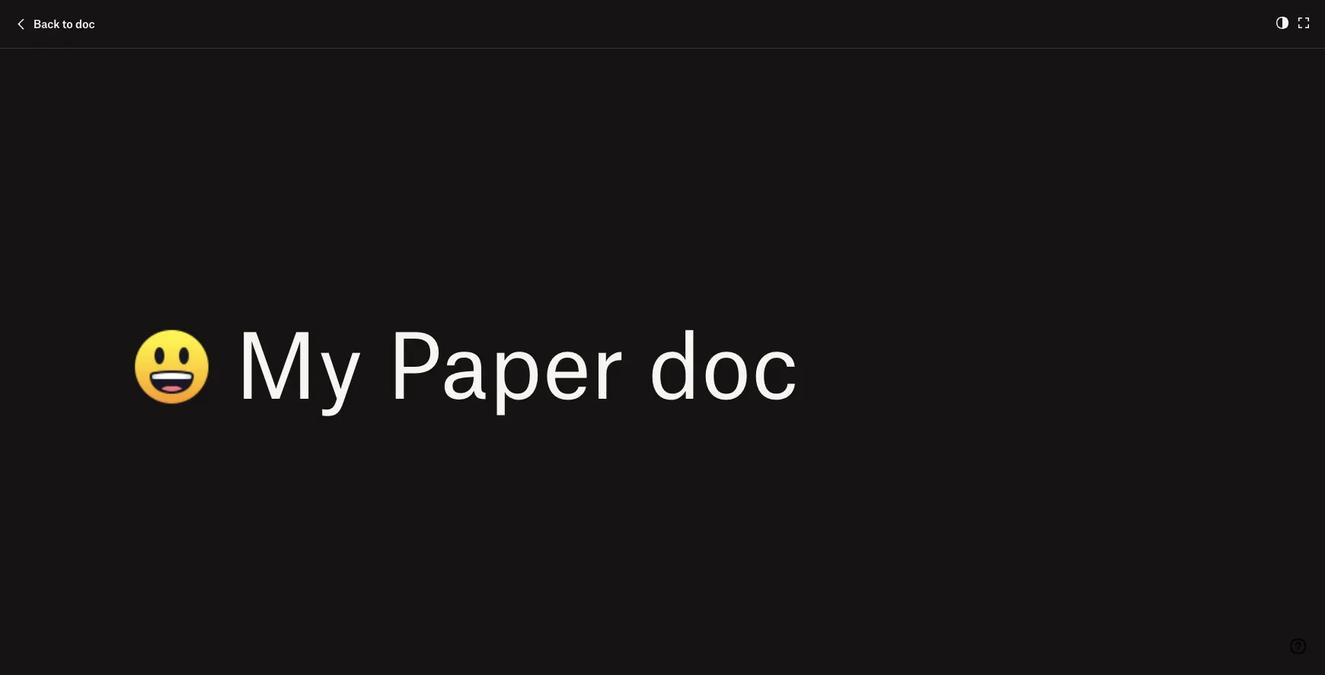 Task type: describe. For each thing, give the bounding box(es) containing it.
my
[[235, 307, 363, 417]]

back to doc
[[34, 17, 95, 30]]

back to doc button
[[12, 15, 95, 33]]

doc for back to doc
[[75, 17, 95, 30]]

😃
[[133, 280, 220, 390]]

heading containing 😃
[[133, 280, 1193, 417]]

doc for my paper doc
[[649, 307, 799, 417]]

to
[[62, 17, 73, 30]]

back
[[34, 17, 60, 30]]

paper
[[387, 307, 625, 417]]



Task type: locate. For each thing, give the bounding box(es) containing it.
1 horizontal spatial doc
[[649, 307, 799, 417]]

0 vertical spatial doc
[[75, 17, 95, 30]]

doc
[[75, 17, 95, 30], [649, 307, 799, 417]]

1 vertical spatial doc
[[649, 307, 799, 417]]

heading
[[133, 280, 1193, 417]]

doc inside 'heading'
[[649, 307, 799, 417]]

my paper doc
[[211, 307, 799, 417]]

0 horizontal spatial doc
[[75, 17, 95, 30]]

doc inside popup button
[[75, 17, 95, 30]]



Task type: vqa. For each thing, say whether or not it's contained in the screenshot.
"43%" dropdown button
no



